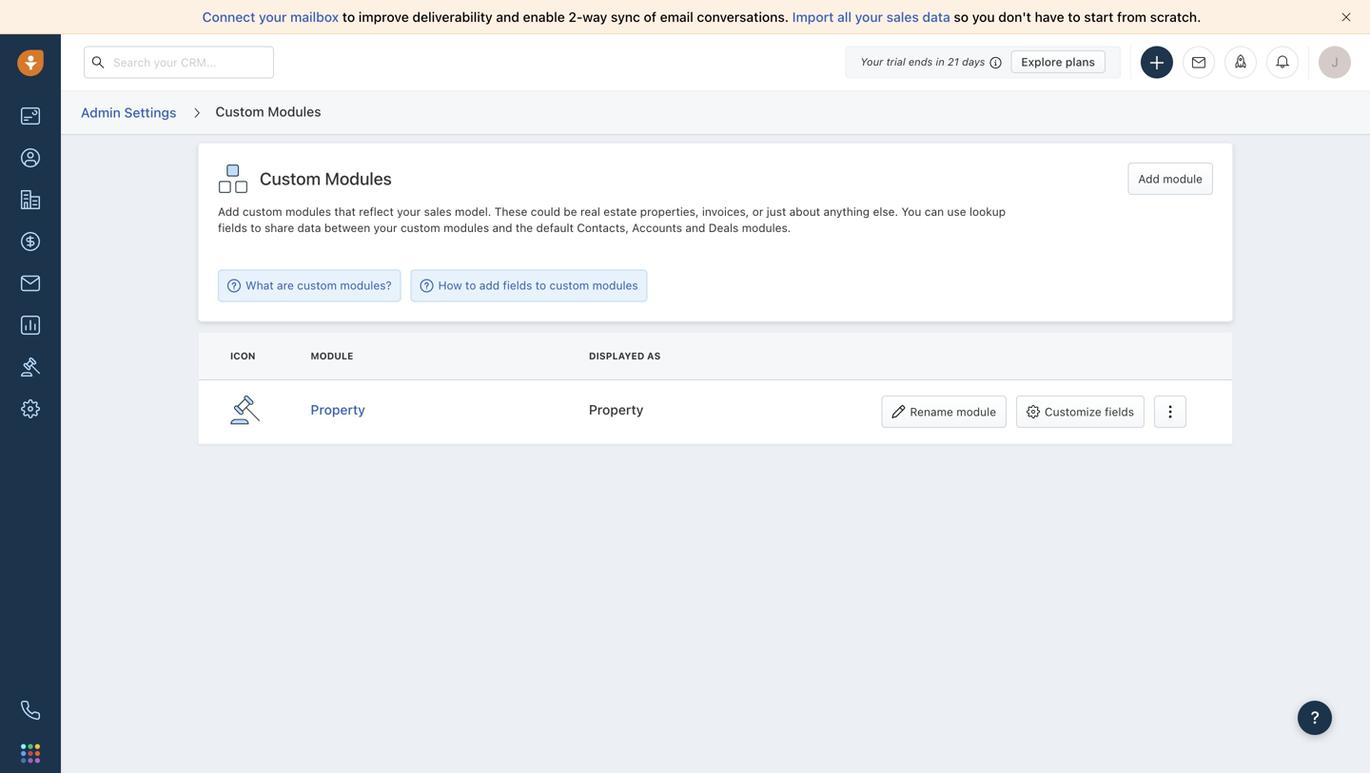 Task type: locate. For each thing, give the bounding box(es) containing it.
and down these
[[492, 221, 512, 235]]

2 vertical spatial module
[[957, 405, 996, 419]]

0 horizontal spatial add
[[218, 205, 239, 218]]

add
[[1138, 172, 1160, 186], [218, 205, 239, 218]]

custom up share
[[260, 169, 321, 189]]

sales up trial
[[887, 9, 919, 25]]

property
[[311, 402, 365, 418], [589, 402, 644, 418]]

1 vertical spatial custom
[[260, 169, 321, 189]]

email
[[660, 9, 693, 25]]

fields right customize on the right of page
[[1105, 405, 1134, 419]]

what
[[245, 279, 274, 292]]

0 vertical spatial fields
[[218, 221, 247, 235]]

custom right are
[[297, 279, 337, 292]]

explore plans
[[1021, 55, 1095, 69]]

contacts,
[[577, 221, 629, 235]]

data left so
[[922, 9, 950, 25]]

custom inside what are custom modules? link
[[297, 279, 337, 292]]

that
[[334, 205, 356, 218]]

import
[[792, 9, 834, 25]]

fields inside how to add fields to custom modules link
[[503, 279, 532, 292]]

reflect
[[359, 205, 394, 218]]

add
[[479, 279, 500, 292]]

1 horizontal spatial add
[[1138, 172, 1160, 186]]

phone element
[[11, 692, 49, 730]]

modules up share
[[285, 205, 331, 218]]

mailbox
[[290, 9, 339, 25]]

ends
[[909, 56, 933, 68]]

module for rename module
[[957, 405, 996, 419]]

fields
[[218, 221, 247, 235], [503, 279, 532, 292], [1105, 405, 1134, 419]]

2 property from the left
[[589, 402, 644, 418]]

rename module
[[910, 405, 996, 419]]

you
[[902, 205, 921, 218]]

the
[[516, 221, 533, 235]]

your
[[259, 9, 287, 25], [855, 9, 883, 25], [397, 205, 421, 218], [374, 221, 397, 235]]

module inside add module button
[[1163, 172, 1203, 186]]

2 horizontal spatial fields
[[1105, 405, 1134, 419]]

real
[[580, 205, 600, 218]]

rename
[[910, 405, 953, 419]]

plans
[[1066, 55, 1095, 69]]

add module
[[1138, 172, 1203, 186]]

custom modules up that
[[260, 169, 392, 189]]

modules
[[268, 104, 321, 119], [325, 169, 392, 189]]

add inside button
[[1138, 172, 1160, 186]]

0 horizontal spatial sales
[[424, 205, 452, 218]]

add inside add custom modules that reflect your sales model. these could be real estate properties, invoices, or just about anything else. you can use lookup fields to share data between your custom modules and the default contacts, accounts and deals modules.
[[218, 205, 239, 218]]

0 horizontal spatial property
[[311, 402, 365, 418]]

module
[[1163, 172, 1203, 186], [311, 350, 353, 361], [957, 405, 996, 419]]

and left enable
[[496, 9, 519, 25]]

between
[[324, 221, 370, 235]]

add for add custom modules that reflect your sales model. these could be real estate properties, invoices, or just about anything else. you can use lookup fields to share data between your custom modules and the default contacts, accounts and deals modules.
[[218, 205, 239, 218]]

fields left share
[[218, 221, 247, 235]]

1 vertical spatial data
[[297, 221, 321, 235]]

0 horizontal spatial data
[[297, 221, 321, 235]]

sales inside add custom modules that reflect your sales model. these could be real estate properties, invoices, or just about anything else. you can use lookup fields to share data between your custom modules and the default contacts, accounts and deals modules.
[[424, 205, 452, 218]]

and
[[496, 9, 519, 25], [492, 221, 512, 235], [686, 221, 705, 235]]

connect your mailbox to improve deliverability and enable 2-way sync of email conversations. import all your sales data so you don't have to start from scratch.
[[202, 9, 1201, 25]]

freshworks switcher image
[[21, 744, 40, 763]]

your right the all
[[855, 9, 883, 25]]

modules down model.
[[443, 221, 489, 235]]

how
[[438, 279, 462, 292]]

or
[[752, 205, 764, 218]]

settings
[[124, 104, 176, 120]]

module inside "rename module" button
[[957, 405, 996, 419]]

customize fields button
[[1016, 396, 1145, 428]]

1 horizontal spatial property
[[589, 402, 644, 418]]

how to add fields to custom modules link
[[420, 278, 638, 294]]

1 vertical spatial sales
[[424, 205, 452, 218]]

could
[[531, 205, 560, 218]]

2 vertical spatial modules
[[592, 279, 638, 292]]

use
[[947, 205, 966, 218]]

0 vertical spatial custom modules
[[215, 104, 321, 119]]

and left 'deals'
[[686, 221, 705, 235]]

1 horizontal spatial data
[[922, 9, 950, 25]]

0 horizontal spatial modules
[[268, 104, 321, 119]]

from
[[1117, 9, 1147, 25]]

sales left model.
[[424, 205, 452, 218]]

displayed
[[589, 350, 645, 361]]

rename module button
[[882, 396, 1007, 428]]

custom
[[243, 205, 282, 218], [401, 221, 440, 235], [297, 279, 337, 292], [549, 279, 589, 292]]

1 horizontal spatial fields
[[503, 279, 532, 292]]

0 horizontal spatial fields
[[218, 221, 247, 235]]

to left the add
[[465, 279, 476, 292]]

1 horizontal spatial module
[[957, 405, 996, 419]]

to left share
[[250, 221, 261, 235]]

to
[[342, 9, 355, 25], [1068, 9, 1081, 25], [250, 221, 261, 235], [465, 279, 476, 292], [535, 279, 546, 292]]

1 vertical spatial modules
[[325, 169, 392, 189]]

lookup
[[970, 205, 1006, 218]]

2 horizontal spatial module
[[1163, 172, 1203, 186]]

explore
[[1021, 55, 1063, 69]]

add for add module
[[1138, 172, 1160, 186]]

0 vertical spatial add
[[1138, 172, 1160, 186]]

2 horizontal spatial modules
[[592, 279, 638, 292]]

1 horizontal spatial modules
[[325, 169, 392, 189]]

import all your sales data link
[[792, 9, 954, 25]]

to right mailbox on the left top of the page
[[342, 9, 355, 25]]

0 vertical spatial data
[[922, 9, 950, 25]]

you
[[972, 9, 995, 25]]

1 vertical spatial modules
[[443, 221, 489, 235]]

phone image
[[21, 701, 40, 720]]

custom down default
[[549, 279, 589, 292]]

custom modules down connect your mailbox link
[[215, 104, 321, 119]]

estate
[[604, 205, 637, 218]]

fields inside add custom modules that reflect your sales model. these could be real estate properties, invoices, or just about anything else. you can use lookup fields to share data between your custom modules and the default contacts, accounts and deals modules.
[[218, 221, 247, 235]]

admin settings link
[[80, 98, 177, 128]]

2-
[[568, 9, 583, 25]]

0 horizontal spatial modules
[[285, 205, 331, 218]]

0 vertical spatial modules
[[268, 104, 321, 119]]

2 vertical spatial fields
[[1105, 405, 1134, 419]]

custom down search your crm... text field
[[215, 104, 264, 119]]

modules down contacts,
[[592, 279, 638, 292]]

invoices,
[[702, 205, 749, 218]]

1 vertical spatial add
[[218, 205, 239, 218]]

1 property from the left
[[311, 402, 365, 418]]

of
[[644, 9, 657, 25]]

data
[[922, 9, 950, 25], [297, 221, 321, 235]]

1 vertical spatial fields
[[503, 279, 532, 292]]

properties,
[[640, 205, 699, 218]]

to right the add
[[535, 279, 546, 292]]

0 vertical spatial module
[[1163, 172, 1203, 186]]

0 vertical spatial modules
[[285, 205, 331, 218]]

what are custom modules? link
[[227, 278, 392, 294]]

custom
[[215, 104, 264, 119], [260, 169, 321, 189]]

sales
[[887, 9, 919, 25], [424, 205, 452, 218]]

default
[[536, 221, 574, 235]]

deliverability
[[412, 9, 493, 25]]

1 vertical spatial module
[[311, 350, 353, 361]]

1 horizontal spatial sales
[[887, 9, 919, 25]]

modules.
[[742, 221, 791, 235]]

fields right the add
[[503, 279, 532, 292]]

custom modules
[[215, 104, 321, 119], [260, 169, 392, 189]]

scratch.
[[1150, 9, 1201, 25]]

custom inside how to add fields to custom modules link
[[549, 279, 589, 292]]

modules
[[285, 205, 331, 218], [443, 221, 489, 235], [592, 279, 638, 292]]

just
[[767, 205, 786, 218]]

these
[[495, 205, 528, 218]]

data right share
[[297, 221, 321, 235]]

0 horizontal spatial module
[[311, 350, 353, 361]]

enable
[[523, 9, 565, 25]]



Task type: describe. For each thing, give the bounding box(es) containing it.
as
[[647, 350, 661, 361]]

your trial ends in 21 days
[[861, 56, 985, 68]]

properties image
[[21, 358, 40, 377]]

fields inside "customize fields" button
[[1105, 405, 1134, 419]]

conversations.
[[697, 9, 789, 25]]

your
[[861, 56, 883, 68]]

1 vertical spatial custom modules
[[260, 169, 392, 189]]

property link
[[311, 395, 365, 429]]

your down reflect
[[374, 221, 397, 235]]

so
[[954, 9, 969, 25]]

icon
[[230, 350, 256, 361]]

connect
[[202, 9, 255, 25]]

anything
[[824, 205, 870, 218]]

start
[[1084, 9, 1114, 25]]

your left mailbox on the left top of the page
[[259, 9, 287, 25]]

0 vertical spatial custom
[[215, 104, 264, 119]]

admin settings
[[81, 104, 176, 120]]

close image
[[1342, 12, 1351, 22]]

all
[[837, 9, 852, 25]]

share
[[264, 221, 294, 235]]

sync
[[611, 9, 640, 25]]

connect your mailbox link
[[202, 9, 342, 25]]

21
[[948, 56, 959, 68]]

add custom modules that reflect your sales model. these could be real estate properties, invoices, or just about anything else. you can use lookup fields to share data between your custom modules and the default contacts, accounts and deals modules.
[[218, 205, 1006, 235]]

module for add module
[[1163, 172, 1203, 186]]

be
[[564, 205, 577, 218]]

can
[[925, 205, 944, 218]]

don't
[[998, 9, 1031, 25]]

Search your CRM... text field
[[84, 46, 274, 79]]

admin
[[81, 104, 121, 120]]

modules?
[[340, 279, 392, 292]]

improve
[[359, 9, 409, 25]]

add module button
[[1128, 163, 1213, 195]]

customize fields link
[[1007, 396, 1145, 428]]

customize fields
[[1045, 405, 1134, 419]]

data inside add custom modules that reflect your sales model. these could be real estate properties, invoices, or just about anything else. you can use lookup fields to share data between your custom modules and the default contacts, accounts and deals modules.
[[297, 221, 321, 235]]

custom up how
[[401, 221, 440, 235]]

are
[[277, 279, 294, 292]]

have
[[1035, 9, 1064, 25]]

custom up share
[[243, 205, 282, 218]]

deals
[[709, 221, 739, 235]]

model.
[[455, 205, 491, 218]]

how to add fields to custom modules
[[438, 279, 638, 292]]

way
[[583, 9, 607, 25]]

about
[[789, 205, 820, 218]]

else.
[[873, 205, 898, 218]]

customize
[[1045, 405, 1102, 419]]

in
[[936, 56, 945, 68]]

trial
[[886, 56, 906, 68]]

0 vertical spatial sales
[[887, 9, 919, 25]]

accounts
[[632, 221, 682, 235]]

to left start
[[1068, 9, 1081, 25]]

to inside add custom modules that reflect your sales model. these could be real estate properties, invoices, or just about anything else. you can use lookup fields to share data between your custom modules and the default contacts, accounts and deals modules.
[[250, 221, 261, 235]]

what are custom modules?
[[245, 279, 392, 292]]

days
[[962, 56, 985, 68]]

1 horizontal spatial modules
[[443, 221, 489, 235]]

your right reflect
[[397, 205, 421, 218]]

explore plans link
[[1011, 50, 1106, 73]]

displayed as
[[589, 350, 661, 361]]



Task type: vqa. For each thing, say whether or not it's contained in the screenshot.
Import
yes



